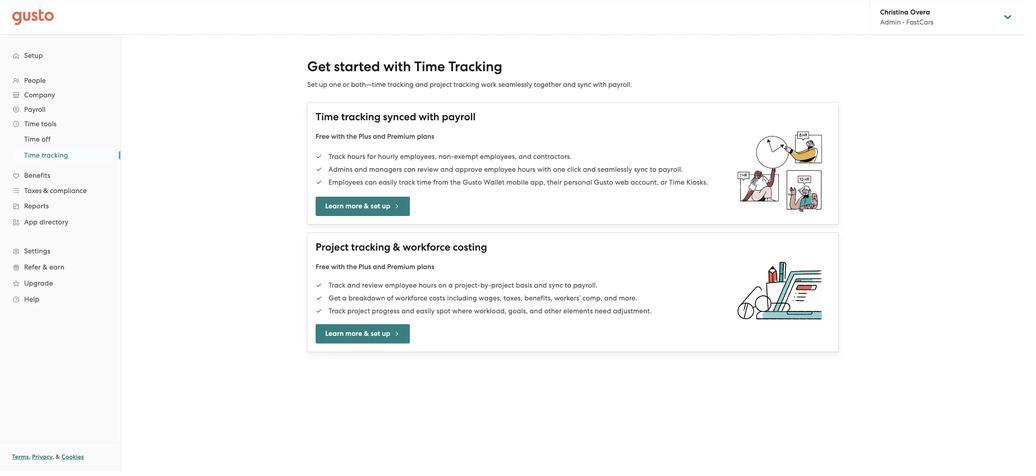 Task type: describe. For each thing, give the bounding box(es) containing it.
need
[[595, 307, 611, 315]]

of
[[387, 294, 394, 302]]

privacy
[[32, 454, 52, 461]]

2 horizontal spatial hours
[[518, 165, 536, 173]]

1 horizontal spatial payroll.
[[608, 81, 632, 89]]

1 , from the left
[[29, 454, 31, 461]]

setup link
[[8, 48, 112, 63]]

plans for workforce
[[417, 263, 434, 271]]

employees can easily track time from the gusto wallet mobile app, their personal gusto web account, or time kiosks.
[[329, 178, 708, 186]]

get for get a breakdown of workforce costs including wages, taxes, benefits, workers' comp, and more.
[[329, 294, 341, 302]]

admins and managers can review and approve employee hours with one click and seamlessly sync to payroll.
[[329, 165, 683, 173]]

people
[[24, 77, 46, 85]]

elements
[[563, 307, 593, 315]]

together
[[534, 81, 561, 89]]

2 vertical spatial project
[[347, 307, 370, 315]]

admins
[[329, 165, 353, 173]]

approve
[[455, 165, 482, 173]]

•
[[903, 18, 905, 26]]

and right together
[[563, 81, 576, 89]]

and right "click"
[[583, 165, 596, 173]]

by-
[[480, 281, 491, 289]]

0 horizontal spatial a
[[342, 294, 347, 302]]

workers'
[[554, 294, 581, 302]]

employees
[[329, 178, 363, 186]]

time for time tracking
[[24, 151, 40, 159]]

0 horizontal spatial or
[[343, 81, 349, 89]]

learn more & set up link for project
[[316, 324, 410, 344]]

both—time
[[351, 81, 386, 89]]

from
[[433, 178, 448, 186]]

upgrade link
[[8, 276, 112, 291]]

workload,
[[474, 307, 507, 315]]

reports link
[[8, 199, 112, 213]]

setup
[[24, 52, 43, 60]]

started
[[334, 58, 380, 75]]

0 horizontal spatial review
[[362, 281, 383, 289]]

work
[[481, 81, 497, 89]]

1 horizontal spatial to
[[650, 165, 657, 173]]

2 , from the left
[[52, 454, 54, 461]]

1 vertical spatial workforce
[[395, 294, 427, 302]]

personal
[[564, 178, 592, 186]]

for
[[367, 152, 376, 160]]

fastcars
[[906, 18, 934, 26]]

track for project
[[329, 281, 346, 289]]

cookies
[[62, 454, 84, 461]]

basis
[[516, 281, 532, 289]]

time tracking synced with payroll
[[316, 111, 476, 123]]

list containing track and review employee hours on a project-by-project basis and sync to payroll.
[[316, 281, 722, 316]]

click
[[567, 165, 581, 173]]

learn for project
[[325, 330, 344, 338]]

costs
[[429, 294, 445, 302]]

payroll button
[[8, 102, 112, 117]]

0 vertical spatial review
[[417, 165, 439, 173]]

0 horizontal spatial easily
[[379, 178, 397, 186]]

non-
[[439, 152, 454, 160]]

track and review employee hours on a project-by-project basis and sync to payroll.
[[329, 281, 598, 289]]

and down get started with time tracking on the top
[[415, 81, 428, 89]]

tracking down 'tracking'
[[454, 81, 479, 89]]

refer & earn
[[24, 263, 64, 271]]

progress
[[372, 307, 400, 315]]

0 vertical spatial one
[[329, 81, 341, 89]]

get a breakdown of workforce costs including wages, taxes, benefits, workers' comp, and more.
[[329, 294, 637, 302]]

upgrade
[[24, 279, 53, 287]]

payroll
[[24, 105, 46, 114]]

set up one or both—time tracking and project tracking work seamlessly together and sync with payroll.
[[307, 81, 632, 89]]

payroll
[[442, 111, 476, 123]]

including
[[447, 294, 477, 302]]

time tracking link
[[14, 148, 112, 163]]

benefits link
[[8, 168, 112, 183]]

learn more & set up for time
[[325, 202, 390, 211]]

gusto navigation element
[[0, 35, 120, 321]]

wallet
[[484, 178, 505, 186]]

1 gusto from the left
[[463, 178, 482, 186]]

0 vertical spatial employee
[[484, 165, 516, 173]]

terms link
[[12, 454, 29, 461]]

company
[[24, 91, 55, 99]]

adjustment.
[[613, 307, 652, 315]]

plus for project
[[359, 263, 371, 271]]

home image
[[12, 9, 54, 25]]

project
[[316, 241, 349, 254]]

help
[[24, 296, 39, 304]]

0 horizontal spatial can
[[365, 178, 377, 186]]

where
[[452, 307, 472, 315]]

taxes & compliance
[[24, 187, 87, 195]]

overa
[[910, 8, 930, 17]]

2 vertical spatial hours
[[419, 281, 437, 289]]

set
[[307, 81, 317, 89]]

refer
[[24, 263, 41, 271]]

time for time tracking synced with payroll
[[316, 111, 339, 123]]

0 vertical spatial can
[[404, 165, 416, 173]]

admin
[[880, 18, 901, 26]]

tools
[[41, 120, 56, 128]]

and down 'non-' in the top of the page
[[440, 165, 453, 173]]

and up breakdown
[[347, 281, 360, 289]]

app directory
[[24, 218, 68, 226]]

0 vertical spatial hours
[[347, 152, 365, 160]]

1 vertical spatial the
[[450, 178, 461, 186]]

free with the plus and premium plans for &
[[316, 263, 434, 271]]

wages,
[[479, 294, 502, 302]]

1 vertical spatial seamlessly
[[598, 165, 632, 173]]

1 employees, from the left
[[400, 152, 437, 160]]

tracking
[[448, 58, 502, 75]]

plans for with
[[417, 132, 434, 141]]

list containing track hours for hourly employees, non-exempt employees, and contractors.
[[316, 152, 722, 187]]

earn
[[49, 263, 64, 271]]

account,
[[631, 178, 659, 186]]

set for &
[[371, 330, 380, 338]]



Task type: vqa. For each thing, say whether or not it's contained in the screenshot.
Is inside to learn about Salesforce's plans. Salesforce is only available for Gusto Plus or Premium accounts.
no



Task type: locate. For each thing, give the bounding box(es) containing it.
set down progress on the left of the page
[[371, 330, 380, 338]]

free for time tracking synced with payroll
[[316, 132, 329, 141]]

hourly
[[378, 152, 398, 160]]

learn more & set up link down progress on the left of the page
[[316, 324, 410, 344]]

free with the plus and premium plans for synced
[[316, 132, 434, 141]]

2 vertical spatial payroll.
[[573, 281, 598, 289]]

refer & earn link
[[8, 260, 112, 275]]

1 horizontal spatial review
[[417, 165, 439, 173]]

up for time
[[382, 202, 390, 211]]

set
[[371, 202, 380, 211], [371, 330, 380, 338]]

get left breakdown
[[329, 294, 341, 302]]

1 horizontal spatial ,
[[52, 454, 54, 461]]

the for project tracking & workforce costing
[[347, 263, 357, 271]]

more down breakdown
[[345, 330, 362, 338]]

gusto left web
[[594, 178, 613, 186]]

1 vertical spatial premium
[[387, 263, 415, 271]]

0 vertical spatial up
[[319, 81, 327, 89]]

1 vertical spatial review
[[362, 281, 383, 289]]

get
[[307, 58, 331, 75], [329, 294, 341, 302]]

app
[[24, 218, 38, 226]]

sync
[[577, 81, 591, 89], [634, 165, 648, 173], [549, 281, 563, 289]]

0 vertical spatial project
[[430, 81, 452, 89]]

more down employees
[[345, 202, 362, 211]]

1 free from the top
[[316, 132, 329, 141]]

up down managers
[[382, 202, 390, 211]]

review up time
[[417, 165, 439, 173]]

1 vertical spatial more
[[345, 330, 362, 338]]

more
[[345, 202, 362, 211], [345, 330, 362, 338]]

0 horizontal spatial payroll.
[[573, 281, 598, 289]]

0 vertical spatial seamlessly
[[498, 81, 532, 89]]

1 set from the top
[[371, 202, 380, 211]]

tracking for time tracking
[[42, 151, 68, 159]]

premium for synced
[[387, 132, 415, 141]]

easily down managers
[[379, 178, 397, 186]]

learn more & set up down employees
[[325, 202, 390, 211]]

0 vertical spatial learn
[[325, 202, 344, 211]]

time for time tools
[[24, 120, 39, 128]]

1 vertical spatial get
[[329, 294, 341, 302]]

privacy link
[[32, 454, 52, 461]]

goals,
[[508, 307, 528, 315]]

free for project tracking & workforce costing
[[316, 263, 329, 271]]

project up payroll
[[430, 81, 452, 89]]

1 vertical spatial sync
[[634, 165, 648, 173]]

up right set
[[319, 81, 327, 89]]

project
[[430, 81, 452, 89], [491, 281, 514, 289], [347, 307, 370, 315]]

0 vertical spatial track
[[329, 152, 346, 160]]

project down breakdown
[[347, 307, 370, 315]]

1 plans from the top
[[417, 132, 434, 141]]

0 horizontal spatial ,
[[29, 454, 31, 461]]

and
[[415, 81, 428, 89], [563, 81, 576, 89], [373, 132, 386, 141], [519, 152, 532, 160], [354, 165, 367, 173], [440, 165, 453, 173], [583, 165, 596, 173], [373, 263, 386, 271], [347, 281, 360, 289], [534, 281, 547, 289], [604, 294, 617, 302], [401, 307, 414, 315], [530, 307, 543, 315]]

0 vertical spatial the
[[347, 132, 357, 141]]

with
[[383, 58, 411, 75], [593, 81, 607, 89], [419, 111, 439, 123], [331, 132, 345, 141], [537, 165, 551, 173], [331, 263, 345, 271]]

web
[[615, 178, 629, 186]]

plus up breakdown
[[359, 263, 371, 271]]

plus up for
[[359, 132, 371, 141]]

1 vertical spatial set
[[371, 330, 380, 338]]

1 more from the top
[[345, 202, 362, 211]]

more for time
[[345, 202, 362, 211]]

tracking down get started with time tracking on the top
[[388, 81, 414, 89]]

learn more & set up down progress on the left of the page
[[325, 330, 390, 338]]

1 horizontal spatial project
[[430, 81, 452, 89]]

tracking right project
[[351, 241, 390, 254]]

free up admins
[[316, 132, 329, 141]]

1 vertical spatial free with the plus and premium plans
[[316, 263, 434, 271]]

0 horizontal spatial one
[[329, 81, 341, 89]]

employees, up admins and managers can review and approve employee hours with one click and seamlessly sync to payroll.
[[480, 152, 517, 160]]

taxes,
[[504, 294, 523, 302]]

0 vertical spatial free with the plus and premium plans
[[316, 132, 434, 141]]

1 vertical spatial learn
[[325, 330, 344, 338]]

1 vertical spatial learn more & set up
[[325, 330, 390, 338]]

tracking down time off link
[[42, 151, 68, 159]]

plans down project tracking & workforce costing
[[417, 263, 434, 271]]

0 horizontal spatial employees,
[[400, 152, 437, 160]]

0 horizontal spatial hours
[[347, 152, 365, 160]]

2 premium from the top
[[387, 263, 415, 271]]

2 learn more & set up from the top
[[325, 330, 390, 338]]

up
[[319, 81, 327, 89], [382, 202, 390, 211], [382, 330, 390, 338]]

time tracking
[[24, 151, 68, 159]]

0 vertical spatial payroll.
[[608, 81, 632, 89]]

0 vertical spatial learn more & set up
[[325, 202, 390, 211]]

learn more & set up link for time
[[316, 197, 410, 216]]

1 learn more & set up link from the top
[[316, 197, 410, 216]]

1 horizontal spatial seamlessly
[[598, 165, 632, 173]]

set down managers
[[371, 202, 380, 211]]

1 horizontal spatial can
[[404, 165, 416, 173]]

0 horizontal spatial sync
[[549, 281, 563, 289]]

1 horizontal spatial employee
[[484, 165, 516, 173]]

1 vertical spatial track
[[329, 281, 346, 289]]

contractors.
[[533, 152, 572, 160]]

free down project
[[316, 263, 329, 271]]

2 plus from the top
[[359, 263, 371, 271]]

project tracking & workforce costing
[[316, 241, 487, 254]]

2 free with the plus and premium plans from the top
[[316, 263, 434, 271]]

2 free from the top
[[316, 263, 329, 271]]

premium down project tracking & workforce costing
[[387, 263, 415, 271]]

taxes
[[24, 187, 42, 195]]

1 plus from the top
[[359, 132, 371, 141]]

& inside taxes & compliance dropdown button
[[43, 187, 48, 195]]

get up set
[[307, 58, 331, 75]]

learn more & set up link down employees
[[316, 197, 410, 216]]

employee up of
[[385, 281, 417, 289]]

mobile
[[506, 178, 529, 186]]

get for get started with time tracking
[[307, 58, 331, 75]]

0 horizontal spatial employee
[[385, 281, 417, 289]]

sync up workers'
[[549, 281, 563, 289]]

plans
[[417, 132, 434, 141], [417, 263, 434, 271]]

0 vertical spatial set
[[371, 202, 380, 211]]

hours up employees can easily track time from the gusto wallet mobile app, their personal gusto web account, or time kiosks.
[[518, 165, 536, 173]]

0 vertical spatial or
[[343, 81, 349, 89]]

tracking down both—time
[[341, 111, 381, 123]]

exempt
[[454, 152, 478, 160]]

0 horizontal spatial gusto
[[463, 178, 482, 186]]

can up track
[[404, 165, 416, 173]]

list
[[0, 73, 120, 308], [0, 131, 120, 163], [316, 152, 722, 187], [316, 281, 722, 316]]

1 horizontal spatial or
[[661, 178, 667, 186]]

0 vertical spatial sync
[[577, 81, 591, 89]]

other
[[544, 307, 562, 315]]

1 vertical spatial or
[[661, 178, 667, 186]]

0 horizontal spatial project
[[347, 307, 370, 315]]

benefits,
[[524, 294, 553, 302]]

a right on
[[448, 281, 453, 289]]

0 horizontal spatial to
[[565, 281, 571, 289]]

3 track from the top
[[329, 307, 346, 315]]

settings
[[24, 247, 50, 255]]

to up workers'
[[565, 281, 571, 289]]

track project progress and easily spot where workload, goals, and other elements need adjustment.
[[329, 307, 652, 315]]

project-
[[455, 281, 480, 289]]

employee up wallet
[[484, 165, 516, 173]]

0 vertical spatial more
[[345, 202, 362, 211]]

0 vertical spatial to
[[650, 165, 657, 173]]

hours
[[347, 152, 365, 160], [518, 165, 536, 173], [419, 281, 437, 289]]

taxes & compliance button
[[8, 184, 112, 198]]

reports
[[24, 202, 49, 210]]

1 vertical spatial to
[[565, 281, 571, 289]]

1 horizontal spatial a
[[448, 281, 453, 289]]

track
[[399, 178, 415, 186]]

,
[[29, 454, 31, 461], [52, 454, 54, 461]]

can down managers
[[365, 178, 377, 186]]

1 vertical spatial plus
[[359, 263, 371, 271]]

and right progress on the left of the page
[[401, 307, 414, 315]]

1 vertical spatial one
[[553, 165, 565, 173]]

free
[[316, 132, 329, 141], [316, 263, 329, 271]]

2 gusto from the left
[[594, 178, 613, 186]]

1 vertical spatial easily
[[416, 307, 435, 315]]

premium for &
[[387, 263, 415, 271]]

project up taxes,
[[491, 281, 514, 289]]

free with the plus and premium plans
[[316, 132, 434, 141], [316, 263, 434, 271]]

the for time tracking synced with payroll
[[347, 132, 357, 141]]

or right account,
[[661, 178, 667, 186]]

payroll.
[[608, 81, 632, 89], [658, 165, 683, 173], [573, 281, 598, 289]]

and down benefits,
[[530, 307, 543, 315]]

1 vertical spatial hours
[[518, 165, 536, 173]]

managers
[[369, 165, 402, 173]]

2 employees, from the left
[[480, 152, 517, 160]]

a left breakdown
[[342, 294, 347, 302]]

learn
[[325, 202, 344, 211], [325, 330, 344, 338]]

review up breakdown
[[362, 281, 383, 289]]

learn more & set up
[[325, 202, 390, 211], [325, 330, 390, 338]]

2 horizontal spatial sync
[[634, 165, 648, 173]]

1 learn from the top
[[325, 202, 344, 211]]

time tools
[[24, 120, 56, 128]]

1 vertical spatial free
[[316, 263, 329, 271]]

0 vertical spatial premium
[[387, 132, 415, 141]]

1 vertical spatial learn more & set up link
[[316, 324, 410, 344]]

plus
[[359, 132, 371, 141], [359, 263, 371, 271]]

can
[[404, 165, 416, 173], [365, 178, 377, 186]]

breakdown
[[348, 294, 385, 302]]

comp,
[[583, 294, 602, 302]]

hours left on
[[419, 281, 437, 289]]

0 vertical spatial workforce
[[403, 241, 450, 254]]

cookies button
[[62, 453, 84, 462]]

spot
[[436, 307, 451, 315]]

time off
[[24, 135, 51, 143]]

and down for
[[354, 165, 367, 173]]

the up admins
[[347, 132, 357, 141]]

1 vertical spatial payroll.
[[658, 165, 683, 173]]

2 vertical spatial sync
[[549, 281, 563, 289]]

terms
[[12, 454, 29, 461]]

easily down costs at the bottom of page
[[416, 307, 435, 315]]

, left privacy link
[[29, 454, 31, 461]]

free with the plus and premium plans up breakdown
[[316, 263, 434, 271]]

1 horizontal spatial employees,
[[480, 152, 517, 160]]

2 vertical spatial the
[[347, 263, 357, 271]]

gusto down approve
[[463, 178, 482, 186]]

, left cookies button
[[52, 454, 54, 461]]

up for project
[[382, 330, 390, 338]]

benefits
[[24, 172, 50, 180]]

1 horizontal spatial easily
[[416, 307, 435, 315]]

1 horizontal spatial sync
[[577, 81, 591, 89]]

learn for time
[[325, 202, 344, 211]]

1 track from the top
[[329, 152, 346, 160]]

2 more from the top
[[345, 330, 362, 338]]

or down started
[[343, 81, 349, 89]]

1 horizontal spatial one
[[553, 165, 565, 173]]

2 horizontal spatial project
[[491, 281, 514, 289]]

up down progress on the left of the page
[[382, 330, 390, 338]]

0 vertical spatial a
[[448, 281, 453, 289]]

one up "their"
[[553, 165, 565, 173]]

free with the plus and premium plans up for
[[316, 132, 434, 141]]

premium down synced
[[387, 132, 415, 141]]

settings link
[[8, 244, 112, 258]]

seamlessly right work
[[498, 81, 532, 89]]

directory
[[39, 218, 68, 226]]

set for synced
[[371, 202, 380, 211]]

people button
[[8, 73, 112, 88]]

review
[[417, 165, 439, 173], [362, 281, 383, 289]]

learn more & set up link
[[316, 197, 410, 216], [316, 324, 410, 344]]

and up admins and managers can review and approve employee hours with one click and seamlessly sync to payroll.
[[519, 152, 532, 160]]

terms , privacy , & cookies
[[12, 454, 84, 461]]

plans up track hours for hourly employees, non-exempt employees, and contractors.
[[417, 132, 434, 141]]

2 learn more & set up link from the top
[[316, 324, 410, 344]]

2 track from the top
[[329, 281, 346, 289]]

to up account,
[[650, 165, 657, 173]]

1 free with the plus and premium plans from the top
[[316, 132, 434, 141]]

list containing people
[[0, 73, 120, 308]]

1 vertical spatial plans
[[417, 263, 434, 271]]

0 vertical spatial learn more & set up link
[[316, 197, 410, 216]]

2 set from the top
[[371, 330, 380, 338]]

app,
[[530, 178, 545, 186]]

tracking for time tracking synced with payroll
[[341, 111, 381, 123]]

the
[[347, 132, 357, 141], [450, 178, 461, 186], [347, 263, 357, 271]]

company button
[[8, 88, 112, 102]]

list containing time off
[[0, 131, 120, 163]]

2 learn from the top
[[325, 330, 344, 338]]

seamlessly up web
[[598, 165, 632, 173]]

2 horizontal spatial payroll.
[[658, 165, 683, 173]]

1 vertical spatial a
[[342, 294, 347, 302]]

& inside refer & earn link
[[43, 263, 48, 271]]

to
[[650, 165, 657, 173], [565, 281, 571, 289]]

1 vertical spatial employee
[[385, 281, 417, 289]]

and down project tracking & workforce costing
[[373, 263, 386, 271]]

on
[[438, 281, 447, 289]]

employees, up time
[[400, 152, 437, 160]]

more for project
[[345, 330, 362, 338]]

hours left for
[[347, 152, 365, 160]]

2 vertical spatial up
[[382, 330, 390, 338]]

0 vertical spatial plus
[[359, 132, 371, 141]]

christina overa admin • fastcars
[[880, 8, 934, 26]]

kiosks.
[[687, 178, 708, 186]]

the down project
[[347, 263, 357, 271]]

compliance
[[50, 187, 87, 195]]

and up for
[[373, 132, 386, 141]]

and up benefits,
[[534, 281, 547, 289]]

1 horizontal spatial gusto
[[594, 178, 613, 186]]

tracking for project tracking & workforce costing
[[351, 241, 390, 254]]

2 vertical spatial track
[[329, 307, 346, 315]]

off
[[42, 135, 51, 143]]

time
[[417, 178, 431, 186]]

more.
[[619, 294, 637, 302]]

0 vertical spatial plans
[[417, 132, 434, 141]]

and up the need
[[604, 294, 617, 302]]

1 horizontal spatial hours
[[419, 281, 437, 289]]

0 vertical spatial free
[[316, 132, 329, 141]]

costing
[[453, 241, 487, 254]]

plus for time
[[359, 132, 371, 141]]

sync up account,
[[634, 165, 648, 173]]

tracking inside time tracking link
[[42, 151, 68, 159]]

1 learn more & set up from the top
[[325, 202, 390, 211]]

one right set
[[329, 81, 341, 89]]

1 vertical spatial project
[[491, 281, 514, 289]]

2 plans from the top
[[417, 263, 434, 271]]

time inside dropdown button
[[24, 120, 39, 128]]

time for time off
[[24, 135, 40, 143]]

synced
[[383, 111, 416, 123]]

track for time
[[329, 152, 346, 160]]

1 vertical spatial can
[[365, 178, 377, 186]]

sync right together
[[577, 81, 591, 89]]

0 vertical spatial easily
[[379, 178, 397, 186]]

the right from
[[450, 178, 461, 186]]

time tools button
[[8, 117, 112, 131]]

0 vertical spatial get
[[307, 58, 331, 75]]

get started with time tracking
[[307, 58, 502, 75]]

1 premium from the top
[[387, 132, 415, 141]]

1 vertical spatial up
[[382, 202, 390, 211]]

employees,
[[400, 152, 437, 160], [480, 152, 517, 160]]

christina
[[880, 8, 909, 17]]

learn more & set up for project
[[325, 330, 390, 338]]

0 horizontal spatial seamlessly
[[498, 81, 532, 89]]



